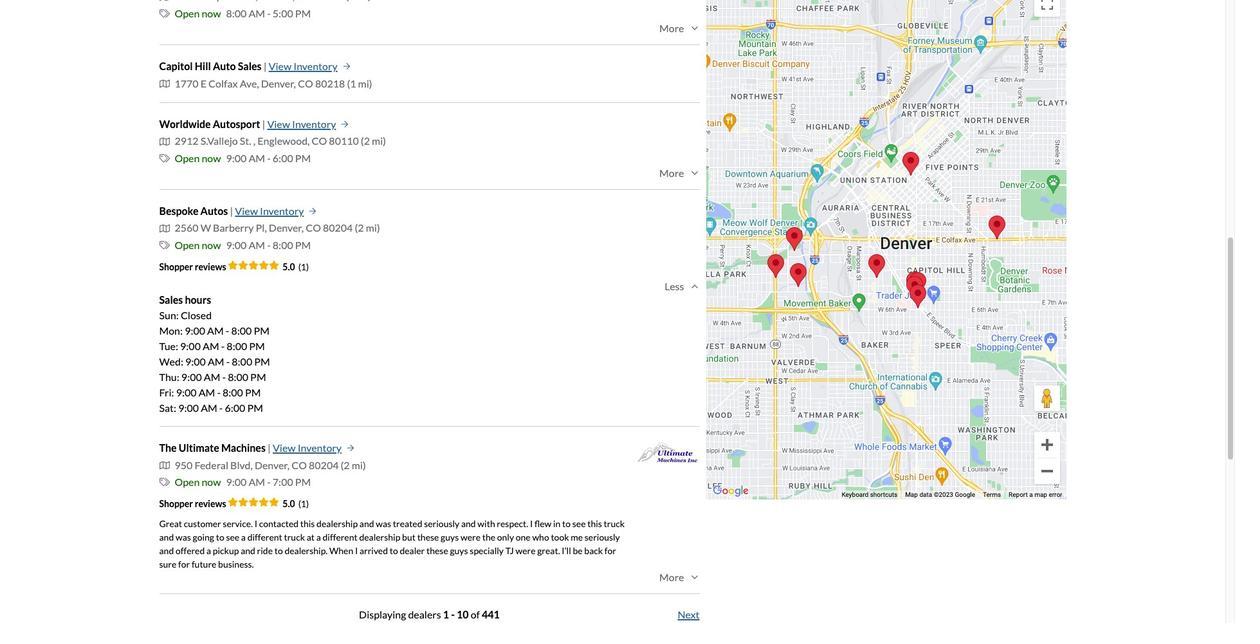 Task type: describe. For each thing, give the bounding box(es) containing it.
mi) for 2560 w barberry pl, denver, co 80204         (2 mi)
[[366, 222, 380, 234]]

s.vallejo
[[201, 135, 238, 147]]

view for bespoke autos
[[235, 205, 258, 217]]

map region
[[706, 0, 1067, 499]]

when
[[330, 545, 354, 556]]

1 horizontal spatial truck
[[604, 518, 625, 529]]

one
[[516, 532, 531, 543]]

1 map image from the top
[[159, 0, 170, 2]]

and left the ride
[[241, 545, 255, 556]]

map data ©2023 google
[[906, 491, 976, 498]]

1770 e colfax ave, denver, co 80218         (1 mi)
[[175, 77, 372, 89]]

arrived
[[360, 545, 388, 556]]

open for open now 9:00 am - 7:00 pm
[[175, 476, 200, 488]]

1 5.0 (1) from the top
[[283, 261, 309, 272]]

bespoke autos |
[[159, 205, 233, 217]]

1 vertical spatial dealership
[[359, 532, 401, 543]]

80110
[[329, 135, 359, 147]]

the
[[159, 442, 177, 454]]

displaying dealers 1 - 10 of 441
[[359, 609, 500, 621]]

auto
[[213, 60, 236, 72]]

2 different from the left
[[323, 532, 358, 543]]

view inventory link for 80218
[[269, 58, 351, 75]]

9:00 down st.
[[226, 152, 247, 164]]

englewood,
[[258, 135, 310, 147]]

i'll
[[562, 545, 571, 556]]

the
[[483, 532, 496, 543]]

and up sure
[[159, 545, 174, 556]]

co for 80204
[[306, 222, 321, 234]]

be
[[573, 545, 583, 556]]

1 vertical spatial was
[[176, 532, 191, 543]]

co for 80218
[[298, 77, 313, 89]]

950 federal blvd, denver, co 80204         (2 mi)
[[175, 459, 366, 471]]

inventory for 80110
[[292, 118, 336, 130]]

open now 9:00 am - 7:00 pm
[[175, 476, 311, 488]]

in
[[554, 518, 561, 529]]

80218
[[315, 77, 345, 89]]

now for 9:00 am - 8:00 pm
[[202, 239, 221, 251]]

a down service.
[[241, 532, 246, 543]]

9:00 right thu:
[[181, 371, 202, 383]]

angle down image for third more "button" from the top
[[690, 572, 700, 582]]

1 reviews from the top
[[195, 261, 226, 272]]

sure
[[159, 559, 177, 570]]

keyboard
[[842, 491, 869, 498]]

hours
[[185, 294, 211, 306]]

1 5.0 from the top
[[283, 261, 295, 272]]

displaying
[[359, 609, 406, 621]]

2560
[[175, 222, 199, 234]]

1 more button from the top
[[660, 22, 700, 34]]

map image for 2560 w barberry pl, denver, co 80204         (2 mi)
[[159, 223, 170, 233]]

a up future
[[207, 545, 211, 556]]

now for 8:00 am - 5:00 pm
[[202, 7, 221, 19]]

0 vertical spatial 80204
[[323, 222, 353, 234]]

worldwide autosport |
[[159, 118, 265, 130]]

| up 1770 e colfax ave, denver, co 80218         (1 mi) on the top of the page
[[264, 60, 267, 72]]

service.
[[223, 518, 253, 529]]

1770
[[175, 77, 199, 89]]

dealers
[[408, 609, 441, 621]]

| up "barberry"
[[230, 205, 233, 217]]

specially
[[470, 545, 504, 556]]

terms link
[[983, 491, 1002, 498]]

0 vertical spatial guys
[[441, 532, 459, 543]]

10
[[457, 609, 469, 621]]

arrow right image for 80218
[[343, 63, 351, 70]]

map image for 2912 s.vallejo st. , englewood, co 80110         (2 mi)
[[159, 136, 170, 146]]

map
[[906, 491, 918, 498]]

0 horizontal spatial for
[[178, 559, 190, 570]]

tags image for open now 9:00 am - 6:00 pm
[[159, 153, 170, 163]]

worldwide
[[159, 118, 211, 130]]

view inventory for ,
[[267, 118, 336, 130]]

,
[[253, 135, 256, 147]]

respect.
[[497, 518, 529, 529]]

2560 w barberry pl, denver, co 80204         (2 mi)
[[175, 222, 380, 234]]

wed:
[[159, 355, 183, 368]]

inventory for (2
[[298, 442, 342, 454]]

tags image for open now 8:00 am - 5:00 pm
[[159, 8, 170, 19]]

contacted
[[259, 518, 299, 529]]

capitol
[[159, 60, 193, 72]]

denver, for pl,
[[269, 222, 304, 234]]

0 vertical spatial these
[[417, 532, 439, 543]]

colfax
[[209, 77, 238, 89]]

to right the ride
[[275, 545, 283, 556]]

ride
[[257, 545, 273, 556]]

1 shopper from the top
[[159, 261, 193, 272]]

tj
[[506, 545, 514, 556]]

blvd,
[[230, 459, 253, 471]]

who
[[533, 532, 549, 543]]

of
[[471, 609, 480, 621]]

the ultimate machines image
[[768, 254, 784, 278]]

angle down image for second more "button" from the top
[[690, 168, 700, 178]]

future
[[192, 559, 217, 570]]

2 map image from the top
[[159, 460, 170, 470]]

report a map error
[[1009, 491, 1063, 498]]

arrow right image for (2
[[347, 444, 355, 452]]

report
[[1009, 491, 1028, 498]]

machines
[[221, 442, 266, 454]]

view inventory for denver,
[[273, 442, 342, 454]]

9:00 down closed
[[185, 325, 205, 337]]

0 vertical spatial seriously
[[424, 518, 460, 529]]

less
[[665, 280, 685, 292]]

7:00
[[273, 476, 293, 488]]

open now 9:00 am - 8:00 pm
[[175, 239, 311, 251]]

terms
[[983, 491, 1002, 498]]

me
[[571, 532, 583, 543]]

2 more button from the top
[[660, 167, 700, 179]]

rickenbaugh volvo image
[[910, 272, 927, 296]]

rickenbaugh cadillac image
[[907, 276, 923, 300]]

2 5.0 from the top
[[283, 498, 295, 509]]

federal
[[195, 459, 228, 471]]

e
[[201, 77, 207, 89]]

(1
[[347, 77, 356, 89]]

mon:
[[159, 325, 183, 337]]

0 horizontal spatial i
[[255, 518, 257, 529]]

now for 9:00 am - 7:00 pm
[[202, 476, 221, 488]]

treated
[[393, 518, 423, 529]]

ultimate
[[179, 442, 219, 454]]

angle up image
[[690, 281, 700, 291]]

open now 8:00 am - 5:00 pm
[[175, 7, 311, 19]]

customer
[[184, 518, 221, 529]]

open for open now 8:00 am - 5:00 pm
[[175, 7, 200, 19]]

view inventory for pl,
[[235, 205, 304, 217]]

view inventory link for 80204
[[235, 203, 317, 220]]

worldwide autosport image
[[786, 227, 803, 251]]

tags image for open now 9:00 am - 7:00 pm
[[159, 477, 170, 487]]

6:00 inside sales hours sun:                     closed mon:                     9:00 am - 8:00 pm tue:                     9:00 am - 8:00 pm wed:                     9:00 am - 8:00 pm thu:                     9:00 am - 8:00 pm fri:                     9:00 am - 8:00 pm sat:                     9:00 am - 6:00 pm
[[225, 402, 245, 414]]

2 shopper from the top
[[159, 498, 193, 509]]

w
[[201, 222, 211, 234]]

a left map
[[1030, 491, 1033, 498]]

2 shopper reviews from the top
[[159, 498, 228, 509]]

950
[[175, 459, 193, 471]]

dealership.
[[285, 545, 328, 556]]

1 shopper reviews from the top
[[159, 261, 228, 272]]

sales hours sun:                     closed mon:                     9:00 am - 8:00 pm tue:                     9:00 am - 8:00 pm wed:                     9:00 am - 8:00 pm thu:                     9:00 am - 8:00 pm fri:                     9:00 am - 8:00 pm sat:                     9:00 am - 6:00 pm
[[159, 294, 270, 414]]

the ultimate machines |
[[159, 442, 271, 454]]

2 5.0 (1) from the top
[[283, 498, 309, 509]]

9:00 right wed:
[[185, 355, 206, 368]]

9:00 down "barberry"
[[226, 239, 247, 251]]

dealer
[[400, 545, 425, 556]]

map
[[1035, 491, 1048, 498]]

2 horizontal spatial i
[[530, 518, 533, 529]]

and up arrived
[[360, 518, 374, 529]]

next
[[678, 609, 700, 621]]

pl,
[[256, 222, 267, 234]]

2 this from the left
[[588, 518, 602, 529]]

bespoke
[[159, 205, 199, 217]]



Task type: locate. For each thing, give the bounding box(es) containing it.
these
[[417, 532, 439, 543], [427, 545, 448, 556]]

1 tags image from the top
[[159, 240, 170, 250]]

1 vertical spatial shopper
[[159, 498, 193, 509]]

great customer service. i contacted this dealership and was treated seriously and with respect. i flew in to see this truck and was going to see a different truck at a different dealership but these guys were the only one who took me seriously and offered a pickup and ride to dealership. when i arrived to dealer these guys specially tj were great. i'll be back for sure for future business.
[[159, 518, 625, 570]]

3 open from the top
[[175, 239, 200, 251]]

denver, right ave,
[[261, 77, 296, 89]]

arrow right image for 80204
[[309, 207, 317, 215]]

now for 9:00 am - 6:00 pm
[[202, 152, 221, 164]]

but
[[402, 532, 416, 543]]

denver, for ave,
[[261, 77, 296, 89]]

i right when
[[355, 545, 358, 556]]

hill
[[195, 60, 211, 72]]

1 horizontal spatial were
[[516, 545, 536, 556]]

0 vertical spatial arrow right image
[[343, 63, 351, 70]]

co left 80110
[[312, 135, 327, 147]]

back
[[585, 545, 603, 556]]

0 vertical spatial (2
[[361, 135, 370, 147]]

sales up sun:
[[159, 294, 183, 306]]

1 vertical spatial denver,
[[269, 222, 304, 234]]

2 tags image from the top
[[159, 153, 170, 163]]

arrow right image
[[343, 63, 351, 70], [309, 207, 317, 215]]

2 open from the top
[[175, 152, 200, 164]]

0 vertical spatial dealership
[[317, 518, 358, 529]]

guys
[[441, 532, 459, 543], [450, 545, 468, 556]]

2912
[[175, 135, 199, 147]]

arrow right image up 2560 w barberry pl, denver, co 80204         (2 mi)
[[309, 207, 317, 215]]

1 angle down image from the top
[[690, 23, 700, 33]]

business.
[[218, 559, 254, 570]]

capitol hill auto sales |
[[159, 60, 267, 72]]

open down 2912
[[175, 152, 200, 164]]

1 vertical spatial see
[[226, 532, 240, 543]]

1 tags image from the top
[[159, 8, 170, 19]]

0 horizontal spatial were
[[461, 532, 481, 543]]

2 map image from the top
[[159, 136, 170, 146]]

1 vertical spatial seriously
[[585, 532, 620, 543]]

1
[[443, 609, 449, 621]]

4 open from the top
[[175, 476, 200, 488]]

denver, up 7:00
[[255, 459, 290, 471]]

tags image down worldwide
[[159, 153, 170, 163]]

were left 'the'
[[461, 532, 481, 543]]

see up the me
[[573, 518, 586, 529]]

| up 2912 s.vallejo st. , englewood, co 80110         (2 mi)
[[262, 118, 265, 130]]

0 horizontal spatial was
[[176, 532, 191, 543]]

less button
[[665, 280, 700, 292]]

0 vertical spatial map image
[[159, 0, 170, 2]]

i right service.
[[255, 518, 257, 529]]

0 vertical spatial truck
[[604, 518, 625, 529]]

1 vertical spatial 5.0 (1)
[[283, 498, 309, 509]]

5.0 (1)
[[283, 261, 309, 272], [283, 498, 309, 509]]

1 vertical spatial more
[[660, 167, 685, 179]]

3 more from the top
[[660, 571, 685, 583]]

view inventory for ave,
[[269, 60, 338, 72]]

inventory
[[294, 60, 338, 72], [292, 118, 336, 130], [260, 205, 304, 217], [298, 442, 342, 454]]

5:00
[[273, 7, 293, 19]]

2 (1) from the top
[[298, 498, 309, 509]]

0 vertical spatial see
[[573, 518, 586, 529]]

tags image down "bespoke"
[[159, 240, 170, 250]]

different up when
[[323, 532, 358, 543]]

4 now from the top
[[202, 476, 221, 488]]

1 vertical spatial for
[[178, 559, 190, 570]]

1 horizontal spatial i
[[355, 545, 358, 556]]

0 vertical spatial more
[[660, 22, 685, 34]]

1 open from the top
[[175, 7, 200, 19]]

open down 950
[[175, 476, 200, 488]]

dealership
[[317, 518, 358, 529], [359, 532, 401, 543]]

inventory for 80218
[[294, 60, 338, 72]]

1 vertical spatial more button
[[660, 167, 700, 179]]

0 vertical spatial arrow right image
[[341, 120, 349, 128]]

these right dealer
[[427, 545, 448, 556]]

flew
[[535, 518, 552, 529]]

1 horizontal spatial this
[[588, 518, 602, 529]]

great
[[159, 518, 182, 529]]

1 horizontal spatial different
[[323, 532, 358, 543]]

1 horizontal spatial was
[[376, 518, 391, 529]]

offered
[[176, 545, 205, 556]]

1 vertical spatial (1)
[[298, 498, 309, 509]]

1 horizontal spatial arrow right image
[[343, 63, 351, 70]]

tags image down the at the left bottom of the page
[[159, 477, 170, 487]]

mi)
[[358, 77, 372, 89], [372, 135, 386, 147], [366, 222, 380, 234], [352, 459, 366, 471]]

view inventory up 2560 w barberry pl, denver, co 80204         (2 mi)
[[235, 205, 304, 217]]

map image
[[159, 0, 170, 2], [159, 460, 170, 470]]

3 more button from the top
[[660, 571, 700, 583]]

co up 7:00
[[292, 459, 307, 471]]

barberry
[[213, 222, 254, 234]]

0 vertical spatial denver,
[[261, 77, 296, 89]]

open for open now 9:00 am - 8:00 pm
[[175, 239, 200, 251]]

was left treated
[[376, 518, 391, 529]]

seriously right treated
[[424, 518, 460, 529]]

0 vertical spatial was
[[376, 518, 391, 529]]

5.0 (1) down 7:00
[[283, 498, 309, 509]]

these right the but
[[417, 532, 439, 543]]

(1) down 2560 w barberry pl, denver, co 80204         (2 mi)
[[298, 261, 309, 272]]

0 horizontal spatial 6:00
[[225, 402, 245, 414]]

google
[[955, 491, 976, 498]]

9:00 right tue:
[[180, 340, 201, 352]]

2 reviews from the top
[[195, 498, 226, 509]]

shopper reviews
[[159, 261, 228, 272], [159, 498, 228, 509]]

view for the ultimate machines
[[273, 442, 296, 454]]

took
[[551, 532, 569, 543]]

shopper up great
[[159, 498, 193, 509]]

1 horizontal spatial dealership
[[359, 532, 401, 543]]

view inventory link for (2
[[273, 440, 355, 457]]

view for capitol hill auto sales
[[269, 60, 292, 72]]

0 horizontal spatial arrow right image
[[309, 207, 317, 215]]

6:00 up machines
[[225, 402, 245, 414]]

fri:
[[159, 386, 174, 399]]

google image
[[710, 482, 752, 499]]

keyboard shortcuts
[[842, 491, 898, 498]]

1 different from the left
[[248, 532, 282, 543]]

0 vertical spatial tags image
[[159, 240, 170, 250]]

pickup
[[213, 545, 239, 556]]

tue:
[[159, 340, 178, 352]]

reviews up customer
[[195, 498, 226, 509]]

0 horizontal spatial truck
[[284, 532, 305, 543]]

co left 80218
[[298, 77, 313, 89]]

view inventory up englewood,
[[267, 118, 336, 130]]

this up at
[[300, 518, 315, 529]]

0 horizontal spatial sales
[[159, 294, 183, 306]]

1 vertical spatial 5.0
[[283, 498, 295, 509]]

0 horizontal spatial dealership
[[317, 518, 358, 529]]

angle down image
[[690, 23, 700, 33], [690, 168, 700, 178], [690, 572, 700, 582]]

0 vertical spatial were
[[461, 532, 481, 543]]

open
[[175, 7, 200, 19], [175, 152, 200, 164], [175, 239, 200, 251], [175, 476, 200, 488]]

1 map image from the top
[[159, 78, 170, 89]]

2 vertical spatial map image
[[159, 223, 170, 233]]

441
[[482, 609, 500, 621]]

now down federal
[[202, 476, 221, 488]]

and left with
[[461, 518, 476, 529]]

strictly auto sales image
[[869, 254, 885, 278]]

sales inside sales hours sun:                     closed mon:                     9:00 am - 8:00 pm tue:                     9:00 am - 8:00 pm wed:                     9:00 am - 8:00 pm thu:                     9:00 am - 8:00 pm fri:                     9:00 am - 8:00 pm sat:                     9:00 am - 6:00 pm
[[159, 294, 183, 306]]

0 horizontal spatial see
[[226, 532, 240, 543]]

2 now from the top
[[202, 152, 221, 164]]

2 vertical spatial (2
[[341, 459, 350, 471]]

autosport
[[213, 118, 260, 130]]

now down w
[[202, 239, 221, 251]]

sun:
[[159, 309, 179, 321]]

capitol hill auto sales image
[[989, 215, 1006, 239]]

view for worldwide autosport
[[267, 118, 290, 130]]

(2 for 80110
[[361, 135, 370, 147]]

2912 s.vallejo st. , englewood, co 80110         (2 mi)
[[175, 135, 386, 147]]

more button
[[660, 22, 700, 34], [660, 167, 700, 179], [660, 571, 700, 583]]

1 vertical spatial truck
[[284, 532, 305, 543]]

ave,
[[240, 77, 259, 89]]

inventory up 950 federal blvd, denver, co 80204         (2 mi)
[[298, 442, 342, 454]]

0 vertical spatial 5.0 (1)
[[283, 261, 309, 272]]

open up capitol
[[175, 7, 200, 19]]

map image down capitol
[[159, 78, 170, 89]]

1 vertical spatial reviews
[[195, 498, 226, 509]]

0 vertical spatial 5.0
[[283, 261, 295, 272]]

guys left specially
[[450, 545, 468, 556]]

guys left 'the'
[[441, 532, 459, 543]]

5.0
[[283, 261, 295, 272], [283, 498, 295, 509]]

were down the one at the left bottom
[[516, 545, 536, 556]]

open for open now 9:00 am - 6:00 pm
[[175, 152, 200, 164]]

was up offered
[[176, 532, 191, 543]]

1 vertical spatial arrow right image
[[347, 444, 355, 452]]

co for 80110
[[312, 135, 327, 147]]

1 vertical spatial map image
[[159, 136, 170, 146]]

view up "barberry"
[[235, 205, 258, 217]]

was
[[376, 518, 391, 529], [176, 532, 191, 543]]

0 vertical spatial for
[[605, 545, 617, 556]]

view inventory link up 80218
[[269, 58, 351, 75]]

view inventory link up 7:00
[[273, 440, 355, 457]]

inventory for 80204
[[260, 205, 304, 217]]

©2023
[[934, 491, 954, 498]]

1 vertical spatial map image
[[159, 460, 170, 470]]

closed
[[181, 309, 212, 321]]

1 horizontal spatial see
[[573, 518, 586, 529]]

| up 950 federal blvd, denver, co 80204         (2 mi)
[[268, 442, 271, 454]]

to up pickup
[[216, 532, 224, 543]]

to left dealer
[[390, 545, 398, 556]]

mi) for 2912 s.vallejo st. , englewood, co 80110         (2 mi)
[[372, 135, 386, 147]]

arrow right image up the (1
[[343, 63, 351, 70]]

going
[[193, 532, 214, 543]]

9:00 down blvd,
[[226, 476, 247, 488]]

2 angle down image from the top
[[690, 168, 700, 178]]

map image
[[159, 78, 170, 89], [159, 136, 170, 146], [159, 223, 170, 233]]

0 vertical spatial tags image
[[159, 8, 170, 19]]

2 vertical spatial angle down image
[[690, 572, 700, 582]]

inventory up 2560 w barberry pl, denver, co 80204         (2 mi)
[[260, 205, 304, 217]]

|
[[264, 60, 267, 72], [262, 118, 265, 130], [230, 205, 233, 217], [268, 442, 271, 454]]

1 (1) from the top
[[298, 261, 309, 272]]

open down 2560
[[175, 239, 200, 251]]

view inventory up 950 federal blvd, denver, co 80204         (2 mi)
[[273, 442, 342, 454]]

tags image
[[159, 8, 170, 19], [159, 153, 170, 163]]

1 horizontal spatial sales
[[238, 60, 262, 72]]

0 horizontal spatial seriously
[[424, 518, 460, 529]]

see
[[573, 518, 586, 529], [226, 532, 240, 543]]

5.0 down 2560 w barberry pl, denver, co 80204         (2 mi)
[[283, 261, 295, 272]]

(1) up contacted
[[298, 498, 309, 509]]

9:00 right the fri:
[[176, 386, 197, 399]]

angle down image for first more "button" from the top
[[690, 23, 700, 33]]

0 horizontal spatial different
[[248, 532, 282, 543]]

6:00
[[273, 152, 293, 164], [225, 402, 245, 414]]

thu:
[[159, 371, 179, 383]]

pm
[[295, 7, 311, 19], [295, 152, 311, 164], [295, 239, 311, 251], [254, 325, 270, 337], [249, 340, 265, 352], [254, 355, 270, 368], [250, 371, 266, 383], [245, 386, 261, 399], [247, 402, 263, 414], [295, 476, 311, 488]]

map image left 2560
[[159, 223, 170, 233]]

denver,
[[261, 77, 296, 89], [269, 222, 304, 234], [255, 459, 290, 471]]

1 vertical spatial these
[[427, 545, 448, 556]]

view inventory link for 80110
[[267, 116, 349, 133]]

a right at
[[317, 532, 321, 543]]

2 vertical spatial more
[[660, 571, 685, 583]]

map image for 1770 e colfax ave, denver, co 80218         (1 mi)
[[159, 78, 170, 89]]

1 vertical spatial tags image
[[159, 477, 170, 487]]

1 more from the top
[[660, 22, 685, 34]]

6:00 down englewood,
[[273, 152, 293, 164]]

map image left 2912
[[159, 136, 170, 146]]

1 vertical spatial 6:00
[[225, 402, 245, 414]]

9:00
[[226, 152, 247, 164], [226, 239, 247, 251], [185, 325, 205, 337], [180, 340, 201, 352], [185, 355, 206, 368], [181, 371, 202, 383], [176, 386, 197, 399], [178, 402, 199, 414], [226, 476, 247, 488]]

arrow right image for 80110
[[341, 120, 349, 128]]

error
[[1049, 491, 1063, 498]]

0 vertical spatial angle down image
[[690, 23, 700, 33]]

2 tags image from the top
[[159, 477, 170, 487]]

inventory up 80218
[[294, 60, 338, 72]]

to right in
[[563, 518, 571, 529]]

with
[[478, 518, 495, 529]]

shopper reviews up hours
[[159, 261, 228, 272]]

1 now from the top
[[202, 7, 221, 19]]

mi) for 1770 e colfax ave, denver, co 80218         (1 mi)
[[358, 77, 372, 89]]

1 vertical spatial angle down image
[[690, 168, 700, 178]]

and down great
[[159, 532, 174, 543]]

shopper reviews up customer
[[159, 498, 228, 509]]

sales
[[238, 60, 262, 72], [159, 294, 183, 306]]

2 more from the top
[[660, 167, 685, 179]]

view inventory up 80218
[[269, 60, 338, 72]]

tags image up capitol
[[159, 8, 170, 19]]

2 vertical spatial more button
[[660, 571, 700, 583]]

tred image
[[910, 284, 927, 308]]

now
[[202, 7, 221, 19], [202, 152, 221, 164], [202, 239, 221, 251], [202, 476, 221, 488]]

different
[[248, 532, 282, 543], [323, 532, 358, 543]]

next link
[[678, 609, 700, 621]]

autos
[[201, 205, 228, 217]]

0 vertical spatial (1)
[[298, 261, 309, 272]]

shortcuts
[[871, 491, 898, 498]]

1 vertical spatial arrow right image
[[309, 207, 317, 215]]

rickenbaugh cadillac company image
[[907, 271, 923, 295]]

dealership up arrived
[[359, 532, 401, 543]]

1 horizontal spatial seriously
[[585, 532, 620, 543]]

tags image
[[159, 240, 170, 250], [159, 477, 170, 487]]

co right pl,
[[306, 222, 321, 234]]

1 horizontal spatial 6:00
[[273, 152, 293, 164]]

different up the ride
[[248, 532, 282, 543]]

for down offered
[[178, 559, 190, 570]]

1 vertical spatial guys
[[450, 545, 468, 556]]

tags image for open now 9:00 am - 8:00 pm
[[159, 240, 170, 250]]

sales up ave,
[[238, 60, 262, 72]]

for right back
[[605, 545, 617, 556]]

denver, right pl,
[[269, 222, 304, 234]]

1 vertical spatial were
[[516, 545, 536, 556]]

shopper
[[159, 261, 193, 272], [159, 498, 193, 509]]

0 horizontal spatial this
[[300, 518, 315, 529]]

arrow right image
[[341, 120, 349, 128], [347, 444, 355, 452]]

reviews up hours
[[195, 261, 226, 272]]

see down service.
[[226, 532, 240, 543]]

1 horizontal spatial for
[[605, 545, 617, 556]]

view up 2912 s.vallejo st. , englewood, co 80110         (2 mi)
[[267, 118, 290, 130]]

1 vertical spatial sales
[[159, 294, 183, 306]]

dealership up when
[[317, 518, 358, 529]]

sat:
[[159, 402, 176, 414]]

keyboard shortcuts button
[[842, 490, 898, 499]]

view inventory link up englewood,
[[267, 116, 349, 133]]

seriously up back
[[585, 532, 620, 543]]

5.0 up contacted
[[283, 498, 295, 509]]

view
[[269, 60, 292, 72], [267, 118, 290, 130], [235, 205, 258, 217], [273, 442, 296, 454]]

1 vertical spatial tags image
[[159, 153, 170, 163]]

3 now from the top
[[202, 239, 221, 251]]

8:00
[[226, 7, 247, 19], [273, 239, 293, 251], [231, 325, 252, 337], [227, 340, 247, 352], [232, 355, 252, 368], [228, 371, 248, 383], [223, 386, 243, 399]]

open now 9:00 am - 6:00 pm
[[175, 152, 311, 164]]

now down s.vallejo
[[202, 152, 221, 164]]

1 vertical spatial shopper reviews
[[159, 498, 228, 509]]

3 angle down image from the top
[[690, 572, 700, 582]]

0 vertical spatial shopper reviews
[[159, 261, 228, 272]]

now up capitol hill auto sales |
[[202, 7, 221, 19]]

the ultimate machines logo image
[[636, 440, 700, 468]]

2 vertical spatial denver,
[[255, 459, 290, 471]]

view up 1770 e colfax ave, denver, co 80218         (1 mi) on the top of the page
[[269, 60, 292, 72]]

0 vertical spatial more button
[[660, 22, 700, 34]]

view up 950 federal blvd, denver, co 80204         (2 mi)
[[273, 442, 296, 454]]

0 vertical spatial shopper
[[159, 261, 193, 272]]

0 vertical spatial map image
[[159, 78, 170, 89]]

at
[[307, 532, 315, 543]]

5.0 (1) down 2560 w barberry pl, denver, co 80204         (2 mi)
[[283, 261, 309, 272]]

9:00 right sat:
[[178, 402, 199, 414]]

(2 for 80204
[[355, 222, 364, 234]]

0 vertical spatial reviews
[[195, 261, 226, 272]]

soneff's master garage, inc. image
[[903, 152, 919, 175]]

1 vertical spatial (2
[[355, 222, 364, 234]]

3 map image from the top
[[159, 223, 170, 233]]

inventory up 80110
[[292, 118, 336, 130]]

1 this from the left
[[300, 518, 315, 529]]

view inventory link up 2560 w barberry pl, denver, co 80204         (2 mi)
[[235, 203, 317, 220]]

data
[[920, 491, 933, 498]]

0 vertical spatial sales
[[238, 60, 262, 72]]

0 vertical spatial 6:00
[[273, 152, 293, 164]]

1 vertical spatial 80204
[[309, 459, 339, 471]]

bespoke autos image
[[790, 263, 807, 287]]

i left 'flew'
[[530, 518, 533, 529]]



Task type: vqa. For each thing, say whether or not it's contained in the screenshot.
map icon corresponding to Capitol Hill Auto Sales
yes



